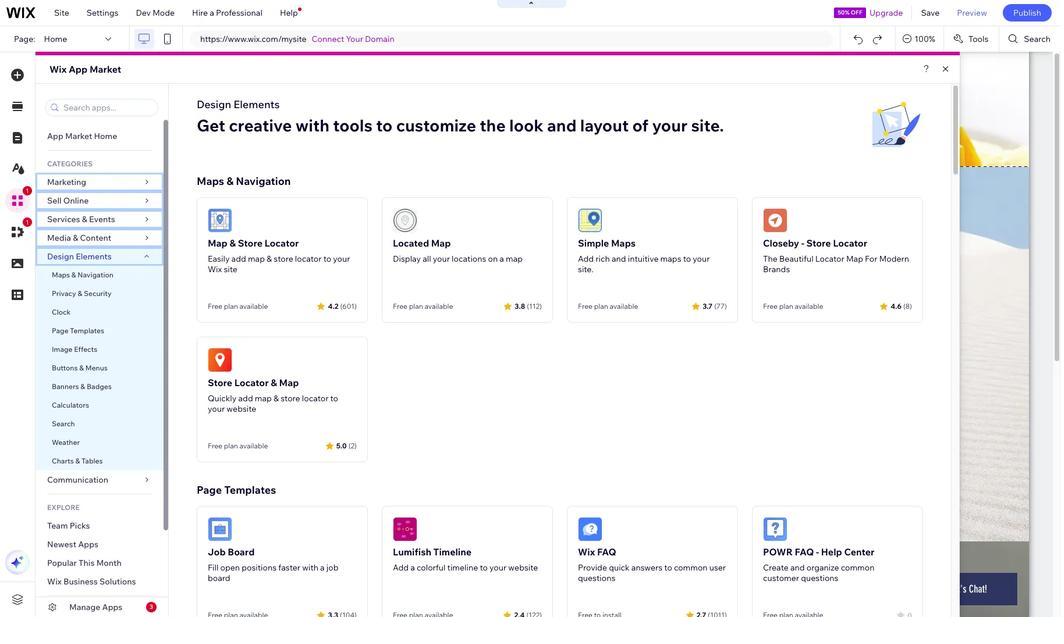 Task type: describe. For each thing, give the bounding box(es) containing it.
located map logo image
[[393, 208, 417, 233]]

0 horizontal spatial home
[[44, 34, 67, 44]]

100% button
[[896, 26, 944, 52]]

maps inside simple maps add rich and intuitive maps to your site.
[[611, 238, 636, 249]]

to inside store locator & map quickly add map & store locator to your website
[[330, 394, 338, 404]]

popular this month
[[47, 558, 122, 569]]

search inside button
[[1024, 34, 1051, 44]]

map inside the located map display all your locations on a map
[[431, 238, 451, 249]]

manage
[[69, 603, 100, 613]]

store locator & map logo image
[[208, 348, 232, 373]]

your inside simple maps add rich and intuitive maps to your site.
[[693, 254, 710, 264]]

maps
[[661, 254, 682, 264]]

free for simple maps
[[578, 302, 593, 311]]

map inside store locator & map quickly add map & store locator to your website
[[279, 377, 299, 389]]

popular
[[47, 558, 77, 569]]

save button
[[913, 0, 949, 26]]

wix for wix faq provide quick answers to common user questions
[[578, 547, 595, 558]]

media & content
[[47, 233, 111, 243]]

website inside store locator & map quickly add map & store locator to your website
[[227, 404, 256, 415]]

powr
[[763, 547, 793, 558]]

customize
[[396, 115, 476, 136]]

free plan available for locator
[[208, 442, 268, 451]]

https://www.wix.com/mysite
[[200, 34, 307, 44]]

team
[[47, 521, 68, 532]]

calculators
[[52, 401, 89, 410]]

common inside powr faq - help center create and organize common customer questions
[[841, 563, 875, 574]]

4.6
[[891, 302, 902, 311]]

0 vertical spatial app
[[69, 63, 88, 75]]

display
[[393, 254, 421, 264]]

board
[[228, 547, 255, 558]]

store for store locator & map
[[281, 394, 300, 404]]

1 vertical spatial app
[[47, 131, 63, 141]]

3.8 (112)
[[515, 302, 542, 311]]

get
[[197, 115, 225, 136]]

& inside 'link'
[[78, 289, 82, 298]]

locator for store locator & map
[[302, 394, 329, 404]]

add for locator
[[238, 394, 253, 404]]

map inside map & store locator easily add map & store locator to your wix site
[[208, 238, 228, 249]]

a inside lumifish timeline add a colorful timeline to your website
[[411, 563, 415, 574]]

powr faq - help center logo image
[[763, 518, 788, 542]]

weather
[[52, 438, 80, 447]]

rich
[[596, 254, 610, 264]]

1 vertical spatial page
[[197, 484, 222, 497]]

available for maps
[[610, 302, 638, 311]]

dev mode
[[136, 8, 175, 18]]

plan for located
[[409, 302, 423, 311]]

badges
[[87, 383, 112, 391]]

dev
[[136, 8, 151, 18]]

picks
[[70, 521, 90, 532]]

the
[[763, 254, 778, 264]]

powr faq - help center create and organize common customer questions
[[763, 547, 875, 584]]

effects
[[74, 345, 97, 354]]

wix app market
[[49, 63, 121, 75]]

3.8
[[515, 302, 525, 311]]

for
[[865, 254, 878, 264]]

(8)
[[904, 302, 912, 311]]

add for lumifish timeline
[[393, 563, 409, 574]]

to inside map & store locator easily add map & store locator to your wix site
[[324, 254, 331, 264]]

elements for design elements
[[76, 252, 112, 262]]

buttons
[[52, 364, 78, 373]]

tools
[[333, 115, 373, 136]]

lumifish timeline add a colorful timeline to your website
[[393, 547, 538, 574]]

lumifish timeline logo image
[[393, 518, 417, 542]]

4.2
[[328, 302, 339, 311]]

2 1 button from the top
[[5, 218, 32, 245]]

wix business solutions
[[47, 577, 136, 587]]

charts
[[52, 457, 74, 466]]

add for &
[[231, 254, 246, 264]]

team picks link
[[36, 517, 164, 536]]

a right hire
[[210, 8, 214, 18]]

mode
[[153, 8, 175, 18]]

Search apps... field
[[60, 100, 154, 116]]

a inside job board fill open positions faster with a job board
[[320, 563, 325, 574]]

and inside powr faq - help center create and organize common customer questions
[[791, 563, 805, 574]]

off
[[851, 9, 863, 16]]

hire
[[192, 8, 208, 18]]

save
[[921, 8, 940, 18]]

available for -
[[795, 302, 823, 311]]

banners
[[52, 383, 79, 391]]

month
[[96, 558, 122, 569]]

user
[[710, 563, 726, 574]]

wix inside map & store locator easily add map & store locator to your wix site
[[208, 264, 222, 275]]

store for &
[[238, 238, 263, 249]]

100%
[[915, 34, 936, 44]]

5.0 (2)
[[336, 442, 357, 450]]

charts & tables
[[52, 457, 103, 466]]

3.7 (77)
[[703, 302, 727, 311]]

simple maps logo image
[[578, 208, 603, 233]]

available for &
[[240, 302, 268, 311]]

media & content link
[[36, 229, 164, 247]]

map inside the located map display all your locations on a map
[[506, 254, 523, 264]]

1 1 button from the top
[[5, 186, 32, 213]]

tools button
[[944, 26, 999, 52]]

wix business solutions link
[[36, 573, 164, 592]]

0 horizontal spatial maps & navigation
[[52, 271, 114, 279]]

wix faq provide quick answers to common user questions
[[578, 547, 726, 584]]

manage apps
[[69, 603, 122, 613]]

3.7
[[703, 302, 713, 311]]

weather link
[[36, 434, 164, 452]]

free for located map
[[393, 302, 408, 311]]

1 vertical spatial page templates
[[197, 484, 276, 497]]

free plan available for -
[[763, 302, 823, 311]]

locator inside map & store locator easily add map & store locator to your wix site
[[265, 238, 299, 249]]

board
[[208, 574, 230, 584]]

upgrade
[[870, 8, 903, 18]]

free plan available for maps
[[578, 302, 638, 311]]

job
[[327, 563, 339, 574]]

plan for closeby
[[779, 302, 793, 311]]

store locator & map quickly add map & store locator to your website
[[208, 377, 338, 415]]

site. inside simple maps add rich and intuitive maps to your site.
[[578, 264, 594, 275]]

job
[[208, 547, 226, 558]]

wix faq logo image
[[578, 518, 603, 542]]

with inside design elements get creative with tools to customize the look and layout of your site.
[[296, 115, 330, 136]]

job board logo image
[[208, 518, 232, 542]]

1 1 from the top
[[26, 187, 29, 194]]

- inside powr faq - help center create and organize common customer questions
[[816, 547, 819, 558]]

(112)
[[527, 302, 542, 311]]

design elements
[[47, 252, 112, 262]]

your inside store locator & map quickly add map & store locator to your website
[[208, 404, 225, 415]]

a inside the located map display all your locations on a map
[[500, 254, 504, 264]]

image
[[52, 345, 73, 354]]

sell online
[[47, 196, 89, 206]]

online
[[63, 196, 89, 206]]

brands
[[763, 264, 790, 275]]

create
[[763, 563, 789, 574]]

design elements get creative with tools to customize the look and layout of your site.
[[197, 98, 724, 136]]

timeline
[[434, 547, 472, 558]]

0 vertical spatial navigation
[[236, 175, 291, 188]]

locator inside store locator & map quickly add map & store locator to your website
[[235, 377, 269, 389]]

all
[[423, 254, 431, 264]]

clock link
[[36, 303, 164, 322]]

apps for newest apps
[[78, 540, 98, 550]]

1 vertical spatial home
[[94, 131, 117, 141]]

0 horizontal spatial search
[[52, 420, 75, 429]]

(2)
[[349, 442, 357, 450]]

wix for wix business solutions
[[47, 577, 62, 587]]

locator for map & store locator
[[295, 254, 322, 264]]

available for map
[[425, 302, 453, 311]]

available for locator
[[240, 442, 268, 451]]

colorful
[[417, 563, 446, 574]]

image effects link
[[36, 341, 164, 359]]

layout
[[580, 115, 629, 136]]

on
[[488, 254, 498, 264]]

0 vertical spatial market
[[90, 63, 121, 75]]

organize
[[807, 563, 839, 574]]

newest apps
[[47, 540, 98, 550]]



Task type: vqa. For each thing, say whether or not it's contained in the screenshot.


Task type: locate. For each thing, give the bounding box(es) containing it.
0 horizontal spatial and
[[547, 115, 577, 136]]

add for simple maps
[[578, 254, 594, 264]]

available down "intuitive"
[[610, 302, 638, 311]]

your up 4.2 (601) at the left of the page
[[333, 254, 350, 264]]

maps up map & store locator logo
[[197, 175, 224, 188]]

privacy & security link
[[36, 285, 164, 303]]

add inside map & store locator easily add map & store locator to your wix site
[[231, 254, 246, 264]]

free plan available for map
[[393, 302, 453, 311]]

1 horizontal spatial maps & navigation
[[197, 175, 291, 188]]

0 horizontal spatial store
[[208, 377, 232, 389]]

with inside job board fill open positions faster with a job board
[[302, 563, 318, 574]]

to
[[376, 115, 393, 136], [324, 254, 331, 264], [683, 254, 691, 264], [330, 394, 338, 404], [480, 563, 488, 574], [665, 563, 672, 574]]

1 vertical spatial 1
[[26, 219, 29, 226]]

services
[[47, 214, 80, 225]]

search
[[1024, 34, 1051, 44], [52, 420, 75, 429]]

0 horizontal spatial site.
[[578, 264, 594, 275]]

and inside design elements get creative with tools to customize the look and layout of your site.
[[547, 115, 577, 136]]

website
[[227, 404, 256, 415], [508, 563, 538, 574]]

1 vertical spatial -
[[816, 547, 819, 558]]

0 vertical spatial maps & navigation
[[197, 175, 291, 188]]

questions right customer
[[801, 574, 839, 584]]

add inside lumifish timeline add a colorful timeline to your website
[[393, 563, 409, 574]]

1 vertical spatial apps
[[102, 603, 122, 613]]

fill
[[208, 563, 219, 574]]

positions
[[242, 563, 277, 574]]

to inside wix faq provide quick answers to common user questions
[[665, 563, 672, 574]]

closeby - store locator logo image
[[763, 208, 788, 233]]

0 vertical spatial maps
[[197, 175, 224, 188]]

wix left site
[[208, 264, 222, 275]]

and right look
[[547, 115, 577, 136]]

creative
[[229, 115, 292, 136]]

page up job board logo
[[197, 484, 222, 497]]

maps & navigation down design elements
[[52, 271, 114, 279]]

apps
[[78, 540, 98, 550], [102, 603, 122, 613]]

design for design elements get creative with tools to customize the look and layout of your site.
[[197, 98, 231, 111]]

apps for manage apps
[[102, 603, 122, 613]]

0 vertical spatial add
[[231, 254, 246, 264]]

banners & badges link
[[36, 378, 164, 397]]

buttons & menus link
[[36, 359, 164, 378]]

navigation down creative
[[236, 175, 291, 188]]

0 horizontal spatial app
[[47, 131, 63, 141]]

templates up the effects
[[70, 327, 104, 335]]

free right (112)
[[578, 302, 593, 311]]

page templates up job board logo
[[197, 484, 276, 497]]

design inside design elements get creative with tools to customize the look and layout of your site.
[[197, 98, 231, 111]]

0 vertical spatial elements
[[234, 98, 280, 111]]

2 horizontal spatial and
[[791, 563, 805, 574]]

0 vertical spatial help
[[280, 8, 298, 18]]

1 vertical spatial search
[[52, 420, 75, 429]]

0 vertical spatial locator
[[295, 254, 322, 264]]

1 button left 'sell'
[[5, 186, 32, 213]]

store for map & store locator
[[274, 254, 293, 264]]

free down "display"
[[393, 302, 408, 311]]

available down store locator & map quickly add map & store locator to your website at the bottom left of the page
[[240, 442, 268, 451]]

app up categories
[[47, 131, 63, 141]]

store inside store locator & map quickly add map & store locator to your website
[[208, 377, 232, 389]]

0 vertical spatial and
[[547, 115, 577, 136]]

banners & badges
[[52, 383, 112, 391]]

1 vertical spatial store
[[281, 394, 300, 404]]

domain
[[365, 34, 395, 44]]

0 horizontal spatial page templates
[[52, 327, 106, 335]]

your right maps in the top of the page
[[693, 254, 710, 264]]

map & store locator logo image
[[208, 208, 232, 233]]

0 vertical spatial apps
[[78, 540, 98, 550]]

0 vertical spatial -
[[802, 238, 805, 249]]

closeby
[[763, 238, 799, 249]]

to right the timeline
[[480, 563, 488, 574]]

1 left services
[[26, 219, 29, 226]]

0 vertical spatial store
[[274, 254, 293, 264]]

and right "rich"
[[612, 254, 626, 264]]

market up categories
[[65, 131, 92, 141]]

a left "job"
[[320, 563, 325, 574]]

buttons & menus
[[52, 364, 108, 373]]

newest
[[47, 540, 76, 550]]

and right create
[[791, 563, 805, 574]]

add inside simple maps add rich and intuitive maps to your site.
[[578, 254, 594, 264]]

questions inside powr faq - help center create and organize common customer questions
[[801, 574, 839, 584]]

0 vertical spatial search
[[1024, 34, 1051, 44]]

this
[[79, 558, 95, 569]]

map inside closeby - store locator the beautiful locator map for modern brands
[[847, 254, 863, 264]]

map right quickly
[[255, 394, 272, 404]]

locator inside map & store locator easily add map & store locator to your wix site
[[295, 254, 322, 264]]

0 horizontal spatial apps
[[78, 540, 98, 550]]

app market home link
[[36, 127, 164, 146]]

your inside design elements get creative with tools to customize the look and layout of your site.
[[652, 115, 688, 136]]

0 vertical spatial add
[[578, 254, 594, 264]]

to inside design elements get creative with tools to customize the look and layout of your site.
[[376, 115, 393, 136]]

maps
[[197, 175, 224, 188], [611, 238, 636, 249], [52, 271, 70, 279]]

app market home
[[47, 131, 117, 141]]

with left tools
[[296, 115, 330, 136]]

page templates link
[[36, 322, 164, 341]]

1 vertical spatial maps
[[611, 238, 636, 249]]

- up the beautiful
[[802, 238, 805, 249]]

1 vertical spatial templates
[[224, 484, 276, 497]]

maps & navigation
[[197, 175, 291, 188], [52, 271, 114, 279]]

-
[[802, 238, 805, 249], [816, 547, 819, 558]]

help up https://www.wix.com/mysite connect your domain
[[280, 8, 298, 18]]

1 left marketing
[[26, 187, 29, 194]]

1 vertical spatial design
[[47, 252, 74, 262]]

provide
[[578, 563, 607, 574]]

2 vertical spatial and
[[791, 563, 805, 574]]

1 horizontal spatial and
[[612, 254, 626, 264]]

to right answers
[[665, 563, 672, 574]]

elements
[[234, 98, 280, 111], [76, 252, 112, 262]]

free plan available for &
[[208, 302, 268, 311]]

questions down wix faq logo
[[578, 574, 616, 584]]

free plan available down brands
[[763, 302, 823, 311]]

0 horizontal spatial maps
[[52, 271, 70, 279]]

map inside map & store locator easily add map & store locator to your wix site
[[248, 254, 265, 264]]

design inside "design elements" link
[[47, 252, 74, 262]]

design up get
[[197, 98, 231, 111]]

map right on
[[506, 254, 523, 264]]

search down publish
[[1024, 34, 1051, 44]]

design elements link
[[36, 247, 164, 266]]

free down brands
[[763, 302, 778, 311]]

security
[[84, 289, 112, 298]]

website inside lumifish timeline add a colorful timeline to your website
[[508, 563, 538, 574]]

map right site
[[248, 254, 265, 264]]

to inside lumifish timeline add a colorful timeline to your website
[[480, 563, 488, 574]]

page down clock
[[52, 327, 68, 335]]

1 vertical spatial maps & navigation
[[52, 271, 114, 279]]

0 vertical spatial home
[[44, 34, 67, 44]]

elements up creative
[[234, 98, 280, 111]]

2 common from the left
[[841, 563, 875, 574]]

your inside the located map display all your locations on a map
[[433, 254, 450, 264]]

solutions
[[100, 577, 136, 587]]

your right the timeline
[[490, 563, 507, 574]]

a right on
[[500, 254, 504, 264]]

1 faq from the left
[[597, 547, 616, 558]]

settings
[[87, 8, 118, 18]]

search link
[[36, 415, 164, 434]]

1 horizontal spatial design
[[197, 98, 231, 111]]

wix down site
[[49, 63, 67, 75]]

1 vertical spatial help
[[821, 547, 842, 558]]

look
[[509, 115, 544, 136]]

1 horizontal spatial add
[[578, 254, 594, 264]]

and inside simple maps add rich and intuitive maps to your site.
[[612, 254, 626, 264]]

4.2 (601)
[[328, 302, 357, 311]]

0 vertical spatial 1
[[26, 187, 29, 194]]

content
[[80, 233, 111, 243]]

with right faster
[[302, 563, 318, 574]]

map for map
[[255, 394, 272, 404]]

your down store locator & map logo
[[208, 404, 225, 415]]

tables
[[82, 457, 103, 466]]

to up 5.0
[[330, 394, 338, 404]]

free down the easily at the left of the page
[[208, 302, 222, 311]]

0 horizontal spatial page
[[52, 327, 68, 335]]

the
[[480, 115, 506, 136]]

map for locator
[[248, 254, 265, 264]]

available down map & store locator easily add map & store locator to your wix site
[[240, 302, 268, 311]]

app up search apps... "field"
[[69, 63, 88, 75]]

apps down solutions at the left bottom
[[102, 603, 122, 613]]

lumifish
[[393, 547, 431, 558]]

1 horizontal spatial search
[[1024, 34, 1051, 44]]

1 horizontal spatial navigation
[[236, 175, 291, 188]]

faq inside powr faq - help center create and organize common customer questions
[[795, 547, 814, 558]]

- inside closeby - store locator the beautiful locator map for modern brands
[[802, 238, 805, 249]]

1
[[26, 187, 29, 194], [26, 219, 29, 226]]

privacy
[[52, 289, 76, 298]]

to up 4.2
[[324, 254, 331, 264]]

https://www.wix.com/mysite connect your domain
[[200, 34, 395, 44]]

search up weather
[[52, 420, 75, 429]]

professional
[[216, 8, 263, 18]]

1 horizontal spatial page
[[197, 484, 222, 497]]

available
[[240, 302, 268, 311], [425, 302, 453, 311], [610, 302, 638, 311], [795, 302, 823, 311], [240, 442, 268, 451]]

faq
[[597, 547, 616, 558], [795, 547, 814, 558]]

maps up the privacy
[[52, 271, 70, 279]]

1 horizontal spatial app
[[69, 63, 88, 75]]

store inside map & store locator easily add map & store locator to your wix site
[[238, 238, 263, 249]]

plan down brands
[[779, 302, 793, 311]]

1 horizontal spatial website
[[508, 563, 538, 574]]

your inside lumifish timeline add a colorful timeline to your website
[[490, 563, 507, 574]]

categories
[[47, 160, 93, 168]]

to right maps in the top of the page
[[683, 254, 691, 264]]

plan down "display"
[[409, 302, 423, 311]]

0 vertical spatial design
[[197, 98, 231, 111]]

1 horizontal spatial faq
[[795, 547, 814, 558]]

1 horizontal spatial apps
[[102, 603, 122, 613]]

beautiful
[[780, 254, 814, 264]]

0 horizontal spatial common
[[674, 563, 708, 574]]

market up search apps... "field"
[[90, 63, 121, 75]]

2 1 from the top
[[26, 219, 29, 226]]

questions inside wix faq provide quick answers to common user questions
[[578, 574, 616, 584]]

2 horizontal spatial store
[[807, 238, 831, 249]]

explore
[[47, 504, 80, 512]]

faq inside wix faq provide quick answers to common user questions
[[597, 547, 616, 558]]

maps & navigation up map & store locator logo
[[197, 175, 291, 188]]

maps & navigation link
[[36, 266, 164, 285]]

1 horizontal spatial questions
[[801, 574, 839, 584]]

tools
[[969, 34, 989, 44]]

newest apps link
[[36, 536, 164, 554]]

1 horizontal spatial maps
[[197, 175, 224, 188]]

your right all
[[433, 254, 450, 264]]

free plan available down site
[[208, 302, 268, 311]]

1 horizontal spatial store
[[238, 238, 263, 249]]

quickly
[[208, 394, 237, 404]]

store inside map & store locator easily add map & store locator to your wix site
[[274, 254, 293, 264]]

to right tools
[[376, 115, 393, 136]]

apps up 'this'
[[78, 540, 98, 550]]

help up organize at the bottom of page
[[821, 547, 842, 558]]

home
[[44, 34, 67, 44], [94, 131, 117, 141]]

0 horizontal spatial navigation
[[78, 271, 114, 279]]

0 horizontal spatial website
[[227, 404, 256, 415]]

site.
[[691, 115, 724, 136], [578, 264, 594, 275]]

locator inside store locator & map quickly add map & store locator to your website
[[302, 394, 329, 404]]

your inside map & store locator easily add map & store locator to your wix site
[[333, 254, 350, 264]]

wix inside wix faq provide quick answers to common user questions
[[578, 547, 595, 558]]

free for map & store locator
[[208, 302, 222, 311]]

privacy & security
[[52, 289, 112, 298]]

0 horizontal spatial templates
[[70, 327, 104, 335]]

help
[[280, 8, 298, 18], [821, 547, 842, 558]]

wix
[[49, 63, 67, 75], [208, 264, 222, 275], [578, 547, 595, 558], [47, 577, 62, 587]]

1 button left 'media'
[[5, 218, 32, 245]]

(601)
[[340, 302, 357, 311]]

1 vertical spatial and
[[612, 254, 626, 264]]

faq up organize at the bottom of page
[[795, 547, 814, 558]]

0 horizontal spatial design
[[47, 252, 74, 262]]

common
[[674, 563, 708, 574], [841, 563, 875, 574]]

free for store locator & map
[[208, 442, 222, 451]]

communication link
[[36, 471, 164, 490]]

1 vertical spatial with
[[302, 563, 318, 574]]

add inside store locator & map quickly add map & store locator to your website
[[238, 394, 253, 404]]

store inside store locator & map quickly add map & store locator to your website
[[281, 394, 300, 404]]

free plan available down quickly
[[208, 442, 268, 451]]

50%
[[838, 9, 850, 16]]

clock
[[52, 308, 71, 317]]

2 faq from the left
[[795, 547, 814, 558]]

1 vertical spatial add
[[393, 563, 409, 574]]

wix down popular
[[47, 577, 62, 587]]

0 vertical spatial page templates
[[52, 327, 106, 335]]

open
[[220, 563, 240, 574]]

home down site
[[44, 34, 67, 44]]

calculators link
[[36, 397, 164, 415]]

1 horizontal spatial site.
[[691, 115, 724, 136]]

publish
[[1014, 8, 1042, 18]]

1 horizontal spatial -
[[816, 547, 819, 558]]

0 vertical spatial site.
[[691, 115, 724, 136]]

plan down "rich"
[[594, 302, 608, 311]]

free for closeby - store locator
[[763, 302, 778, 311]]

2 horizontal spatial maps
[[611, 238, 636, 249]]

a down the lumifish
[[411, 563, 415, 574]]

site. inside design elements get creative with tools to customize the look and layout of your site.
[[691, 115, 724, 136]]

1 vertical spatial navigation
[[78, 271, 114, 279]]

navigation up the security
[[78, 271, 114, 279]]

easily
[[208, 254, 230, 264]]

1 vertical spatial add
[[238, 394, 253, 404]]

map
[[208, 238, 228, 249], [431, 238, 451, 249], [847, 254, 863, 264], [279, 377, 299, 389]]

to inside simple maps add rich and intuitive maps to your site.
[[683, 254, 691, 264]]

1 button
[[5, 186, 32, 213], [5, 218, 32, 245]]

publish button
[[1003, 4, 1052, 22]]

store inside closeby - store locator the beautiful locator map for modern brands
[[807, 238, 831, 249]]

navigation
[[236, 175, 291, 188], [78, 271, 114, 279]]

events
[[89, 214, 115, 225]]

1 questions from the left
[[578, 574, 616, 584]]

site
[[54, 8, 69, 18]]

common left user
[[674, 563, 708, 574]]

help inside powr faq - help center create and organize common customer questions
[[821, 547, 842, 558]]

common down center
[[841, 563, 875, 574]]

2 vertical spatial maps
[[52, 271, 70, 279]]

1 vertical spatial 1 button
[[5, 218, 32, 245]]

elements for design elements get creative with tools to customize the look and layout of your site.
[[234, 98, 280, 111]]

0 horizontal spatial elements
[[76, 252, 112, 262]]

free plan available down all
[[393, 302, 453, 311]]

1 common from the left
[[674, 563, 708, 574]]

0 horizontal spatial add
[[393, 563, 409, 574]]

your
[[652, 115, 688, 136], [333, 254, 350, 264], [433, 254, 450, 264], [693, 254, 710, 264], [208, 404, 225, 415], [490, 563, 507, 574]]

0 vertical spatial 1 button
[[5, 186, 32, 213]]

elements inside "design elements" link
[[76, 252, 112, 262]]

1 vertical spatial site.
[[578, 264, 594, 275]]

faq up quick
[[597, 547, 616, 558]]

0 vertical spatial page
[[52, 327, 68, 335]]

0 horizontal spatial faq
[[597, 547, 616, 558]]

plan for map
[[224, 302, 238, 311]]

plan for simple
[[594, 302, 608, 311]]

1 vertical spatial elements
[[76, 252, 112, 262]]

marketing link
[[36, 173, 164, 192]]

free down quickly
[[208, 442, 222, 451]]

1 horizontal spatial home
[[94, 131, 117, 141]]

plan down site
[[224, 302, 238, 311]]

store for -
[[807, 238, 831, 249]]

1 horizontal spatial templates
[[224, 484, 276, 497]]

free plan available down "rich"
[[578, 302, 638, 311]]

faq for provide
[[597, 547, 616, 558]]

your right of
[[652, 115, 688, 136]]

0 vertical spatial templates
[[70, 327, 104, 335]]

home down search apps... "field"
[[94, 131, 117, 141]]

maps up "intuitive"
[[611, 238, 636, 249]]

common inside wix faq provide quick answers to common user questions
[[674, 563, 708, 574]]

0 vertical spatial website
[[227, 404, 256, 415]]

1 horizontal spatial page templates
[[197, 484, 276, 497]]

1 vertical spatial website
[[508, 563, 538, 574]]

add right quickly
[[238, 394, 253, 404]]

1 horizontal spatial elements
[[234, 98, 280, 111]]

0 horizontal spatial help
[[280, 8, 298, 18]]

plan down quickly
[[224, 442, 238, 451]]

plan for store
[[224, 442, 238, 451]]

templates up job board logo
[[224, 484, 276, 497]]

- up organize at the bottom of page
[[816, 547, 819, 558]]

design down 'media'
[[47, 252, 74, 262]]

1 horizontal spatial common
[[841, 563, 875, 574]]

elements inside design elements get creative with tools to customize the look and layout of your site.
[[234, 98, 280, 111]]

elements down content
[[76, 252, 112, 262]]

free plan available
[[208, 302, 268, 311], [393, 302, 453, 311], [578, 302, 638, 311], [763, 302, 823, 311], [208, 442, 268, 451]]

map inside store locator & map quickly add map & store locator to your website
[[255, 394, 272, 404]]

templates
[[70, 327, 104, 335], [224, 484, 276, 497]]

2 questions from the left
[[801, 574, 839, 584]]

add left "rich"
[[578, 254, 594, 264]]

wix for wix app market
[[49, 63, 67, 75]]

site
[[224, 264, 237, 275]]

hire a professional
[[192, 8, 263, 18]]

available down all
[[425, 302, 453, 311]]

0 horizontal spatial -
[[802, 238, 805, 249]]

design for design elements
[[47, 252, 74, 262]]

add down the lumifish
[[393, 563, 409, 574]]

add right the easily at the left of the page
[[231, 254, 246, 264]]

1 vertical spatial locator
[[302, 394, 329, 404]]

page templates up image effects
[[52, 327, 106, 335]]

0 vertical spatial with
[[296, 115, 330, 136]]

wix up provide on the right
[[578, 547, 595, 558]]

preview button
[[949, 0, 996, 26]]

faq for -
[[795, 547, 814, 558]]

0 horizontal spatial questions
[[578, 574, 616, 584]]

and
[[547, 115, 577, 136], [612, 254, 626, 264], [791, 563, 805, 574]]

search button
[[1000, 26, 1061, 52]]

available down the beautiful
[[795, 302, 823, 311]]

1 vertical spatial market
[[65, 131, 92, 141]]

1 horizontal spatial help
[[821, 547, 842, 558]]



